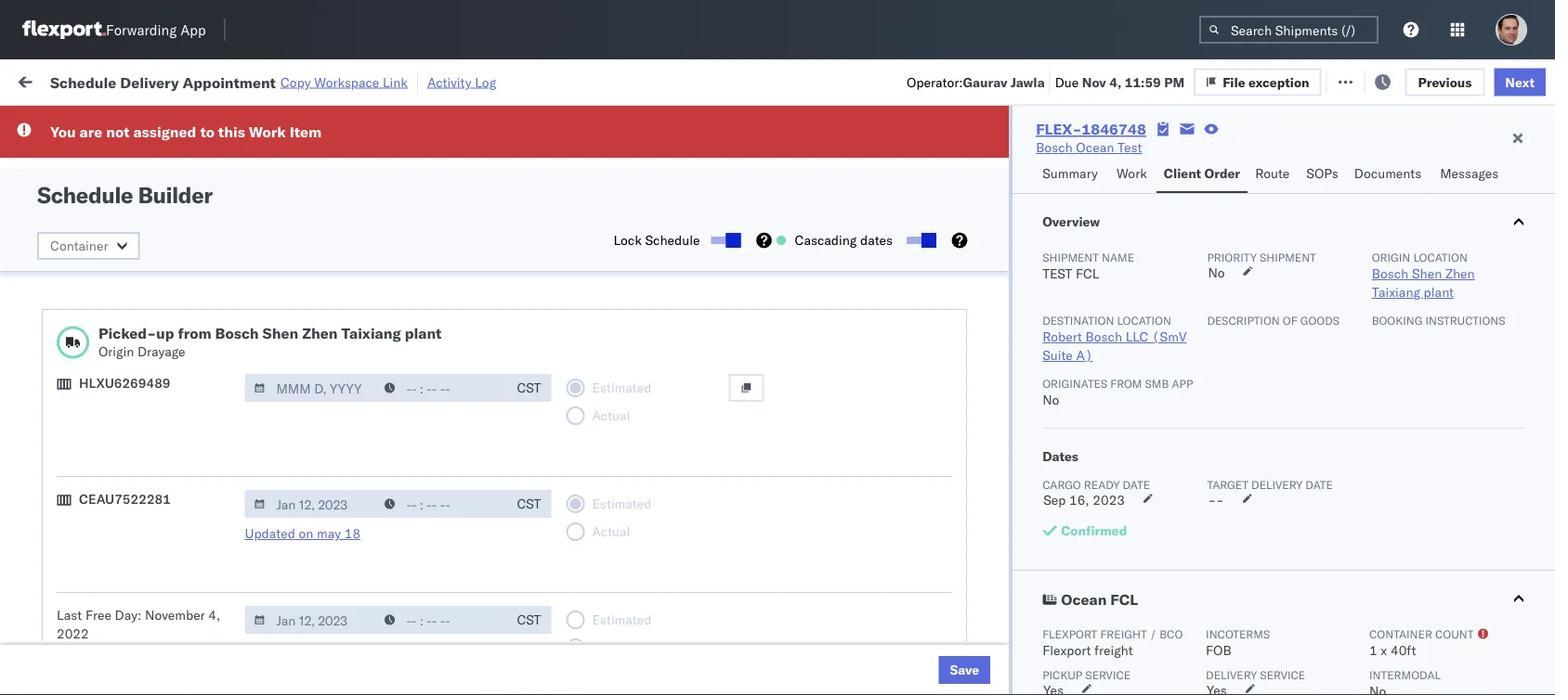 Task type: describe. For each thing, give the bounding box(es) containing it.
cst for hlxu6269489
[[517, 380, 541, 396]]

0 horizontal spatial risk
[[404, 72, 426, 88]]

flex- up sep
[[1026, 472, 1066, 489]]

dec for 13,
[[394, 391, 418, 407]]

3 cst from the top
[[517, 612, 541, 629]]

overdue,
[[540, 115, 588, 129]]

mmm d, yyyy text field for hlxu6269489
[[245, 374, 377, 402]]

4 hlxu8034992 from the top
[[1342, 349, 1433, 366]]

work button
[[1109, 157, 1157, 193]]

40ft
[[1391, 643, 1416, 659]]

work inside button
[[1117, 165, 1147, 182]]

mode
[[569, 152, 597, 166]]

fcl inside ocean fcl 'button'
[[1111, 591, 1138, 610]]

flex- down sep
[[1026, 513, 1066, 530]]

route
[[1255, 165, 1290, 182]]

dec for 23,
[[386, 472, 410, 489]]

ca for fifth schedule pickup from los angeles, ca link from the bottom
[[43, 195, 60, 211]]

angeles, for schedule pickup from los angeles, ca link associated with flex-1893174
[[199, 544, 250, 560]]

sops button
[[1299, 157, 1347, 193]]

2 1889466 from the top
[[1066, 432, 1122, 448]]

schedule up by:
[[50, 73, 116, 91]]

1 flexport from the top
[[1043, 628, 1098, 642]]

flex-1846748 down summary
[[1026, 186, 1122, 203]]

import
[[156, 72, 199, 88]]

1 hlxu6269489, from the top
[[1244, 186, 1339, 202]]

2 8:30 from the top
[[299, 636, 327, 652]]

shipment
[[1043, 250, 1099, 264]]

from for 'schedule pickup from rotterdam, netherlands' button
[[145, 626, 172, 642]]

0 vertical spatial jan
[[386, 595, 406, 611]]

2 flex-1889466 from the top
[[1026, 432, 1122, 448]]

delivery service
[[1206, 669, 1306, 682]]

schedule pickup from los angeles, ca for flex-1889466
[[43, 381, 250, 415]]

los for schedule pickup from los angeles, ca button for flex-1893174
[[175, 544, 196, 560]]

schedule for first schedule delivery appointment button from the bottom of the page
[[43, 594, 98, 610]]

flex id button
[[987, 148, 1117, 166]]

schedule delivery appointment copy workspace link
[[50, 73, 408, 91]]

pickup down "flexport freight / bco flexport freight"
[[1043, 669, 1083, 682]]

on for updated
[[299, 526, 314, 542]]

lock
[[614, 232, 642, 249]]

689 at risk
[[362, 72, 426, 88]]

1 gvcu5265864 from the top
[[1145, 595, 1236, 611]]

flex- down flex-1893174
[[1026, 595, 1066, 611]]

reset
[[781, 72, 816, 88]]

delivery down fob
[[1206, 669, 1257, 682]]

x
[[1381, 643, 1388, 659]]

app inside 'originates from smb app no'
[[1172, 377, 1193, 391]]

client for client order
[[1164, 165, 1202, 182]]

9 resize handle column header from the left
[[1466, 144, 1489, 696]]

2 schedule delivery appointment link from the top
[[43, 430, 229, 448]]

1846748 down summary
[[1066, 186, 1122, 203]]

location for llc
[[1117, 314, 1172, 328]]

ca for schedule pickup from los angeles, ca link related to flex-1889466
[[43, 399, 60, 415]]

up
[[156, 324, 174, 343]]

flex- up flex-1662119
[[1026, 636, 1066, 652]]

batch
[[1452, 72, 1488, 88]]

overview button
[[1013, 194, 1555, 250]]

container for container count
[[1370, 628, 1433, 642]]

schedule for schedule pickup from los angeles, ca button for flex-1893174
[[43, 544, 98, 560]]

gaurav jaw
[[1498, 186, 1555, 203]]

4 hlxu6269489, from the top
[[1244, 349, 1339, 366]]

last free day: november 4, 2022
[[57, 608, 221, 643]]

los for confirm pickup from los angeles, ca button
[[168, 462, 188, 479]]

0 vertical spatial --
[[1208, 492, 1224, 509]]

name for client name
[[722, 152, 752, 166]]

flex- up robert
[[1026, 309, 1066, 325]]

client name
[[689, 152, 752, 166]]

los for schedule pickup from los angeles, ca button associated with flex-1846748
[[175, 299, 196, 315]]

ocean inside 'button'
[[1061, 591, 1107, 610]]

0 vertical spatial freight
[[1101, 628, 1147, 642]]

1 account from the top
[[906, 595, 955, 611]]

resize handle column header for container numbers
[[1234, 144, 1256, 696]]

2 ceau7522281, from the top
[[1145, 268, 1240, 284]]

schedule pickup from los angeles, ca for flex-1846748
[[43, 299, 250, 334]]

confirm delivery link
[[43, 512, 141, 530]]

shipment name test fcl
[[1043, 250, 1135, 282]]

2 lhuu7894563, uetu5238478 from the top
[[1145, 431, 1335, 447]]

messages
[[1440, 165, 1499, 182]]

0 horizontal spatial to
[[200, 123, 215, 141]]

originates
[[1043, 377, 1108, 391]]

2 flexport from the top
[[1043, 643, 1091, 659]]

robert bosch llc (smv suite a) link
[[1043, 329, 1187, 364]]

order
[[1205, 165, 1241, 182]]

default
[[835, 72, 880, 88]]

Search Work text field
[[931, 66, 1134, 94]]

zhen inside origin location bosch shen zhen taixiang plant
[[1446, 266, 1475, 282]]

1 integration from the top
[[810, 595, 874, 611]]

sep
[[1044, 492, 1066, 509]]

flex- down summary
[[1026, 186, 1066, 203]]

delivery up confirm pickup from los angeles, ca at the left bottom of the page
[[101, 431, 149, 447]]

1 vertical spatial due
[[591, 115, 612, 129]]

updated on may 18 button
[[245, 526, 361, 542]]

1846748 up originates
[[1066, 350, 1122, 366]]

from inside 'originates from smb app no'
[[1111, 377, 1142, 391]]

confirm pickup from los angeles, ca link
[[43, 461, 264, 499]]

vandelay for vandelay west
[[810, 677, 864, 693]]

pst, for schedule pickup from los angeles, ca
[[362, 391, 391, 407]]

schedule for schedule pickup from los angeles, ca button associated with flex-1846748
[[43, 299, 98, 315]]

schedule pickup from los angeles, ca link for flex-1889466
[[43, 380, 264, 417]]

on for 180
[[475, 72, 490, 88]]

message
[[270, 72, 322, 88]]

bosch inside origin location bosch shen zhen taixiang plant
[[1372, 266, 1409, 282]]

priority shipment
[[1207, 250, 1316, 264]]

are
[[80, 123, 102, 141]]

schedule delivery appointment for 1st schedule delivery appointment link from the bottom
[[43, 594, 229, 610]]

1 vertical spatial --
[[1266, 677, 1282, 693]]

1 schedule delivery appointment link from the top
[[43, 266, 229, 285]]

schedule pickup from rotterdam, netherlands
[[43, 626, 241, 661]]

1 schedule pickup from los angeles, ca from the top
[[43, 176, 250, 211]]

pickup inside confirm pickup from los angeles, ca
[[94, 462, 134, 479]]

schedule delivery appointment for second schedule delivery appointment link from the bottom
[[43, 431, 229, 447]]

overview
[[1043, 214, 1100, 230]]

mode button
[[559, 148, 662, 166]]

2 test123456 from the top
[[1266, 309, 1344, 325]]

schedule right lock
[[645, 232, 700, 249]]

3 resize handle column header from the left
[[537, 144, 559, 696]]

delivery inside button
[[94, 512, 141, 529]]

destination
[[1043, 314, 1114, 328]]

1889466 for 11:59 pm pst, dec 13, 2022
[[1066, 391, 1122, 407]]

origin inside origin location bosch shen zhen taixiang plant
[[1372, 250, 1411, 264]]

uetu5238478 for 4:00 pm pst, dec 23, 2022
[[1244, 472, 1335, 488]]

2 integration from the top
[[810, 636, 874, 652]]

maeu9408431
[[1266, 636, 1360, 652]]

1 8:30 pm pst, jan 23, 2023 from the top
[[299, 595, 465, 611]]

activity
[[427, 74, 472, 90]]

4 ceau7522281, hlxu6269489, hlxu8034992 from the top
[[1145, 349, 1433, 366]]

23, for schedule delivery appointment
[[410, 595, 430, 611]]

flex- up dates
[[1026, 432, 1066, 448]]

2 account from the top
[[906, 636, 955, 652]]

forwarding app link
[[22, 20, 206, 39]]

cascading dates
[[795, 232, 893, 249]]

free
[[85, 608, 111, 624]]

flex- down robert
[[1026, 350, 1066, 366]]

you are not assigned to this work item
[[50, 123, 322, 141]]

taixiang inside picked-up from bosch shen zhen taixiang plant origin drayage
[[341, 324, 401, 343]]

filtered
[[19, 114, 64, 130]]

: for status
[[133, 115, 137, 129]]

resize handle column header for deadline
[[472, 144, 494, 696]]

save button
[[939, 657, 991, 685]]

24, for 2023
[[418, 677, 438, 693]]

pickup down upload customs clearance documents
[[101, 381, 141, 397]]

to inside button
[[819, 72, 832, 88]]

omkar
[[1498, 227, 1537, 243]]

previous
[[1418, 74, 1472, 90]]

sops
[[1307, 165, 1339, 182]]

flex-1846748 up robert
[[1026, 309, 1122, 325]]

los for flex-1889466's schedule pickup from los angeles, ca button
[[175, 381, 196, 397]]

instructions
[[1426, 314, 1506, 328]]

location for zhen
[[1414, 250, 1468, 264]]

3 schedule delivery appointment link from the top
[[43, 593, 229, 612]]

1846748 up shipment name test fcl
[[1066, 227, 1122, 243]]

2 vertical spatial 23,
[[410, 636, 430, 652]]

from inside picked-up from bosch shen zhen taixiang plant origin drayage
[[178, 324, 212, 343]]

(smv
[[1152, 329, 1187, 345]]

angeles, for fifth schedule pickup from los angeles, ca link from the bottom
[[199, 176, 250, 192]]

1893174
[[1066, 554, 1122, 571]]

summary
[[1043, 165, 1098, 182]]

schedule up container button
[[37, 181, 133, 209]]

due nov 4, 11:59 pm
[[1055, 74, 1185, 90]]

3 : from the left
[[532, 115, 535, 129]]

from for schedule pickup from los angeles, ca button associated with flex-1846748
[[145, 299, 172, 315]]

1846748 down shipment
[[1066, 268, 1122, 284]]

operator
[[1498, 152, 1543, 166]]

my
[[19, 67, 48, 93]]

snooze
[[504, 152, 540, 166]]

1 vertical spatial freight
[[1095, 643, 1133, 659]]

dec for 24,
[[387, 513, 411, 530]]

ca for fourth schedule pickup from los angeles, ca link from the bottom of the page
[[43, 236, 60, 252]]

cargo
[[1043, 478, 1081, 492]]

lhuu7894563, uetu5238478 for 4:00 pm pst, dec 23, 2022
[[1145, 472, 1335, 488]]

0 vertical spatial due
[[1055, 74, 1079, 90]]

6:00 am pst, dec 24, 2022
[[299, 513, 470, 530]]

flex- down shipment
[[1026, 268, 1066, 284]]

resize handle column header for mode
[[658, 144, 680, 696]]

1846748 up robert bosch llc (smv suite a) link
[[1066, 309, 1122, 325]]

2 lagerfeld from the top
[[997, 636, 1052, 652]]

1 2130387 from the top
[[1066, 595, 1122, 611]]

2 schedule delivery appointment button from the top
[[43, 430, 229, 450]]

rotterdam,
[[175, 626, 241, 642]]

workspace
[[314, 74, 379, 90]]

6:00
[[299, 513, 327, 530]]

service for delivery service
[[1260, 669, 1306, 682]]

flex- down confirmed
[[1026, 554, 1066, 571]]

1 ceau7522281, from the top
[[1145, 186, 1240, 202]]

jan for maeu9408431
[[386, 636, 406, 652]]

3 schedule delivery appointment button from the top
[[43, 593, 229, 614]]

flex-1846748 down shipment
[[1026, 268, 1122, 284]]

previous button
[[1405, 68, 1485, 96]]

3 mmm d, yyyy text field from the top
[[245, 607, 377, 635]]

lhuu7894563, for 11:59 pm pst, dec 13, 2022
[[1145, 390, 1241, 407]]

1 vertical spatial risk
[[513, 115, 532, 129]]

1 vertical spatial no
[[1208, 265, 1225, 281]]

operator:
[[907, 74, 963, 90]]

flex-1662119
[[1026, 677, 1122, 693]]

incoterms fob
[[1206, 628, 1270, 659]]

schedule for third schedule delivery appointment button from the bottom
[[43, 267, 98, 283]]

vandelay west
[[810, 677, 897, 693]]

16,
[[1069, 492, 1090, 509]]

1 abcdefg78456546 from the top
[[1266, 432, 1390, 448]]

documents button
[[1347, 157, 1433, 193]]

: for snoozed
[[428, 115, 431, 129]]

flex- up flex id button
[[1036, 120, 1082, 138]]

incoterms
[[1206, 628, 1270, 642]]

24, for 2022
[[414, 513, 435, 530]]

Search Shipments (/) text field
[[1200, 16, 1379, 44]]

4, inside last free day: november 4, 2022
[[208, 608, 221, 624]]

upload customs clearance documents link
[[43, 339, 264, 376]]

jawla
[[1011, 74, 1045, 90]]

priority
[[1207, 250, 1257, 264]]

0 horizontal spatial work
[[202, 72, 234, 88]]

client for client name
[[689, 152, 720, 166]]

copy workspace link button
[[281, 74, 408, 90]]

flex-1889466 for 4:00 pm pst, dec 23, 2022
[[1026, 472, 1122, 489]]

bosch shen zhen taixiang plant link
[[1372, 266, 1475, 301]]

schedule pickup from los angeles, ca button for flex-1893174
[[43, 543, 264, 582]]

2 ceau7522281, hlxu6269489, hlxu8034992 from the top
[[1145, 268, 1433, 284]]

goods
[[1301, 314, 1340, 328]]

1 schedule pickup from los angeles, ca button from the top
[[43, 175, 264, 214]]

1 hlxu8034992 from the top
[[1342, 186, 1433, 202]]

flex-1846748 down robert
[[1026, 350, 1122, 366]]

soon
[[615, 115, 640, 129]]

appointment for 1st schedule delivery appointment link from the bottom
[[152, 594, 229, 610]]

reset to default filters
[[781, 72, 920, 88]]

1 horizontal spatial work
[[249, 123, 286, 141]]

shipment
[[1260, 250, 1316, 264]]

schedule pickup from los angeles, ca for flex-1893174
[[43, 544, 250, 579]]

confirm pickup from los angeles, ca
[[43, 462, 243, 497]]

pickup down confirm delivery button
[[101, 544, 141, 560]]

pickup down workitem button
[[101, 176, 141, 192]]

flex-1889466 for 6:00 am pst, dec 24, 2022
[[1026, 513, 1122, 530]]

ceau7522281
[[79, 492, 171, 508]]

from for 4th schedule pickup from los angeles, ca button from the bottom of the page
[[145, 217, 172, 233]]

1 integration test account - karl lagerfeld from the top
[[810, 595, 1052, 611]]

delivery down container button
[[101, 267, 149, 283]]

2 lhuu7894563, from the top
[[1145, 431, 1241, 447]]

deadline
[[299, 152, 344, 166]]

deadline button
[[290, 148, 476, 166]]

delivery up "schedule pickup from rotterdam, netherlands"
[[101, 594, 149, 610]]

netherlands
[[43, 644, 115, 661]]

bosch inside the destination location robert bosch llc (smv suite a)
[[1086, 329, 1123, 345]]

flex-1889466 for 11:59 pm pst, dec 13, 2022
[[1026, 391, 1122, 407]]

1 lagerfeld from the top
[[997, 595, 1052, 611]]

pickup up the picked-
[[101, 299, 141, 315]]

2022 inside last free day: november 4, 2022
[[57, 626, 89, 643]]

name for shipment name test fcl
[[1102, 250, 1135, 264]]

0 vertical spatial gaurav
[[963, 74, 1008, 90]]

suite
[[1043, 348, 1073, 364]]

2 schedule pickup from los angeles, ca link from the top
[[43, 216, 264, 253]]

0 vertical spatial nov
[[1082, 74, 1106, 90]]



Task type: vqa. For each thing, say whether or not it's contained in the screenshot.


Task type: locate. For each thing, give the bounding box(es) containing it.
documents inside upload customs clearance documents
[[43, 358, 110, 374]]

plant inside origin location bosch shen zhen taixiang plant
[[1424, 284, 1454, 301]]

next button
[[1494, 68, 1546, 96]]

schedule delivery appointment link down container button
[[43, 266, 229, 285]]

client inside "button"
[[689, 152, 720, 166]]

work
[[53, 67, 101, 93]]

schedule for flex-1889466's schedule pickup from los angeles, ca button
[[43, 381, 98, 397]]

workitem
[[20, 152, 69, 166]]

2 abcdefg78456546 from the top
[[1266, 472, 1390, 489]]

jaehyung 
[[1498, 595, 1555, 611]]

3 lhuu7894563, from the top
[[1145, 472, 1241, 488]]

0 vertical spatial 8:30
[[299, 595, 327, 611]]

not
[[106, 123, 130, 141]]

confirm delivery button
[[43, 512, 141, 532]]

flex- down suite
[[1026, 391, 1066, 407]]

work down bosch ocean test link
[[1117, 165, 1147, 182]]

1889466 for 4:00 pm pst, dec 23, 2022
[[1066, 472, 1122, 489]]

pm
[[1164, 74, 1185, 90], [339, 268, 359, 284], [339, 309, 359, 325], [339, 391, 359, 407], [331, 472, 351, 489], [331, 595, 351, 611], [331, 636, 351, 652], [339, 677, 359, 693]]

container for container numbers
[[1145, 144, 1194, 158]]

schedule pickup from los angeles, ca link for flex-1893174
[[43, 543, 264, 580]]

angeles, for confirm pickup from los angeles, ca link
[[192, 462, 243, 479]]

schedule pickup from los angeles, ca button for flex-1846748
[[43, 298, 264, 337]]

angeles, for fourth schedule pickup from los angeles, ca link from the bottom of the page
[[199, 217, 250, 233]]

service for pickup service
[[1086, 669, 1131, 682]]

cst for ceau7522281
[[517, 496, 541, 512]]

client order button
[[1157, 157, 1248, 193]]

2 pdt, from the top
[[362, 309, 392, 325]]

1 flex-2130387 from the top
[[1026, 595, 1122, 611]]

taixiang inside origin location bosch shen zhen taixiang plant
[[1372, 284, 1421, 301]]

uetu5238478 for 11:59 pm pst, dec 13, 2022
[[1244, 390, 1335, 407]]

1 vertical spatial lhuu7894563, uetu5238478
[[1145, 431, 1335, 447]]

1 11:59 pm pdt, nov 4, 2022 from the top
[[299, 268, 470, 284]]

jan for --
[[394, 677, 415, 693]]

fob
[[1206, 643, 1232, 659]]

3 uetu5238478 from the top
[[1244, 472, 1335, 488]]

0 horizontal spatial plant
[[405, 324, 442, 343]]

1 vertical spatial integration test account - karl lagerfeld
[[810, 636, 1052, 652]]

4 schedule pickup from los angeles, ca button from the top
[[43, 380, 264, 419]]

los for 1st schedule pickup from los angeles, ca button from the top of the page
[[175, 176, 196, 192]]

1 vertical spatial flexport
[[1043, 643, 1091, 659]]

flex-2130387 up pickup service
[[1026, 636, 1122, 652]]

cst
[[517, 380, 541, 396], [517, 496, 541, 512], [517, 612, 541, 629]]

689
[[362, 72, 386, 88]]

lhuu7894563, for 4:00 pm pst, dec 23, 2022
[[1145, 472, 1241, 488]]

appointment up up
[[152, 267, 229, 283]]

0 vertical spatial risk
[[404, 72, 426, 88]]

location
[[1414, 250, 1468, 264], [1117, 314, 1172, 328]]

1 horizontal spatial name
[[1102, 250, 1135, 264]]

1 vertical spatial nov
[[395, 268, 419, 284]]

messages button
[[1433, 157, 1509, 193]]

3 hlxu8034992 from the top
[[1342, 308, 1433, 325]]

schedule delivery appointment link
[[43, 266, 229, 285], [43, 430, 229, 448], [43, 593, 229, 612]]

work right this at the left
[[249, 123, 286, 141]]

filtered by:
[[19, 114, 85, 130]]

sep 16, 2023
[[1044, 492, 1125, 509]]

1 horizontal spatial zhen
[[1446, 266, 1475, 282]]

taixiang up booking
[[1372, 284, 1421, 301]]

from down 'builder'
[[145, 217, 172, 233]]

0 vertical spatial account
[[906, 595, 955, 611]]

delivery up ready
[[120, 73, 179, 91]]

updated on may 18
[[245, 526, 361, 542]]

fcl inside shipment name test fcl
[[1076, 266, 1100, 282]]

0 vertical spatial no
[[436, 115, 451, 129]]

angeles, for schedule pickup from los angeles, ca link related to flex-1889466
[[199, 381, 250, 397]]

0 vertical spatial pdt,
[[362, 268, 392, 284]]

1 vertical spatial origin
[[98, 344, 134, 360]]

a)
[[1076, 348, 1093, 364]]

mmm d, yyyy text field for ceau7522281
[[245, 491, 377, 518]]

0 vertical spatial zhen
[[1446, 266, 1475, 282]]

2 hlxu8034992 from the top
[[1342, 268, 1433, 284]]

id
[[1020, 152, 1031, 166]]

angeles, inside confirm pickup from los angeles, ca
[[192, 462, 243, 479]]

3 hlxu6269489, from the top
[[1244, 308, 1339, 325]]

flex-1889466 down 16,
[[1026, 513, 1122, 530]]

3 1889466 from the top
[[1066, 472, 1122, 489]]

appointment for 1st schedule delivery appointment link from the top of the page
[[152, 267, 229, 283]]

mmm d, yyyy text field down 4:00
[[245, 491, 377, 518]]

drayage
[[138, 344, 185, 360]]

resize handle column header for workitem
[[266, 144, 288, 696]]

2 vertical spatial work
[[1117, 165, 1147, 182]]

1 schedule delivery appointment button from the top
[[43, 266, 229, 287]]

schedule pickup from los angeles, ca up day:
[[43, 544, 250, 579]]

vandelay for vandelay
[[689, 677, 743, 693]]

schedule down confirm delivery button
[[43, 544, 98, 560]]

8:30 up "11:59 pm pst, jan 24, 2023"
[[299, 636, 327, 652]]

-- down target
[[1208, 492, 1224, 509]]

appointment for second schedule delivery appointment link from the bottom
[[152, 431, 229, 447]]

1889466 up dates
[[1066, 432, 1122, 448]]

2 vertical spatial lhuu7894563,
[[1145, 472, 1241, 488]]

5 schedule pickup from los angeles, ca from the top
[[43, 544, 250, 579]]

flex-1846748 up shipment
[[1026, 227, 1122, 243]]

location up llc
[[1117, 314, 1172, 328]]

no
[[436, 115, 451, 129], [1208, 265, 1225, 281], [1043, 392, 1060, 408]]

0 vertical spatial schedule delivery appointment link
[[43, 266, 229, 285]]

cargo ready date
[[1043, 478, 1150, 492]]

1846748 down due nov 4, 11:59 pm
[[1082, 120, 1146, 138]]

2 2130387 from the top
[[1066, 636, 1122, 652]]

pst, for confirm pickup from los angeles, ca
[[354, 472, 383, 489]]

schedule delivery appointment button up confirm pickup from los angeles, ca at the left bottom of the page
[[43, 430, 229, 450]]

ca for schedule pickup from los angeles, ca link related to flex-1846748
[[43, 317, 60, 334]]

3 schedule delivery appointment from the top
[[43, 594, 229, 610]]

: right "not"
[[133, 115, 137, 129]]

0 vertical spatial taixiang
[[1372, 284, 1421, 301]]

no down priority
[[1208, 265, 1225, 281]]

2 schedule pickup from los angeles, ca from the top
[[43, 217, 250, 252]]

11:59 pm pst, jan 24, 2023
[[299, 677, 473, 693]]

0 horizontal spatial container
[[50, 238, 108, 254]]

schedule
[[50, 73, 116, 91], [43, 176, 98, 192], [37, 181, 133, 209], [43, 217, 98, 233], [645, 232, 700, 249], [43, 267, 98, 283], [43, 299, 98, 315], [43, 381, 98, 397], [43, 431, 98, 447], [43, 544, 98, 560], [43, 594, 98, 610], [43, 626, 98, 642]]

pst, for confirm delivery
[[355, 513, 384, 530]]

1 vertical spatial name
[[1102, 250, 1135, 264]]

1 : from the left
[[133, 115, 137, 129]]

1 horizontal spatial documents
[[1355, 165, 1422, 182]]

documents down the upload
[[43, 358, 110, 374]]

-- : -- -- text field
[[375, 374, 507, 402]]

ceau7522281, down priority
[[1145, 268, 1240, 284]]

1 vertical spatial plant
[[405, 324, 442, 343]]

location inside origin location bosch shen zhen taixiang plant
[[1414, 250, 1468, 264]]

3 lhuu7894563, uetu5238478 from the top
[[1145, 472, 1335, 488]]

0 vertical spatial container
[[1145, 144, 1194, 158]]

test inside bosch ocean test link
[[1118, 139, 1142, 156]]

0 horizontal spatial no
[[436, 115, 451, 129]]

1 resize handle column header from the left
[[266, 144, 288, 696]]

1 horizontal spatial location
[[1414, 250, 1468, 264]]

container up client order
[[1145, 144, 1194, 158]]

2 horizontal spatial no
[[1208, 265, 1225, 281]]

0 vertical spatial abcdefg78456546
[[1266, 432, 1390, 448]]

shen inside picked-up from bosch shen zhen taixiang plant origin drayage
[[263, 324, 298, 343]]

3 flex-1889466 from the top
[[1026, 472, 1122, 489]]

5 ca from the top
[[43, 481, 60, 497]]

1 confirm from the top
[[43, 462, 90, 479]]

2 uetu5238478 from the top
[[1244, 431, 1335, 447]]

1 vertical spatial location
[[1117, 314, 1172, 328]]

schedule pickup from los angeles, ca link down upload customs clearance documents button
[[43, 380, 264, 417]]

confirm inside confirm pickup from los angeles, ca
[[43, 462, 90, 479]]

mmm d, yyyy text field down updated on may 18
[[245, 607, 377, 635]]

dates
[[1043, 449, 1079, 465]]

schedule inside "schedule pickup from rotterdam, netherlands"
[[43, 626, 98, 642]]

hlxu8034992 down booking
[[1342, 349, 1433, 366]]

schedule pickup from los angeles, ca down schedule builder
[[43, 217, 250, 252]]

3 ceau7522281, from the top
[[1145, 308, 1240, 325]]

snoozed
[[384, 115, 428, 129]]

ready
[[1084, 478, 1120, 492]]

schedule delivery appointment for 1st schedule delivery appointment link from the top of the page
[[43, 267, 229, 283]]

2 vandelay from the left
[[810, 677, 864, 693]]

gaurav
[[963, 74, 1008, 90], [1498, 186, 1540, 203]]

at
[[499, 115, 510, 129]]

bosch ocean test
[[1036, 139, 1142, 156], [689, 227, 796, 243], [810, 227, 916, 243], [689, 268, 796, 284], [810, 268, 916, 284], [689, 309, 796, 325], [810, 309, 916, 325], [689, 391, 796, 407], [689, 472, 796, 489], [810, 472, 916, 489]]

2 horizontal spatial :
[[532, 115, 535, 129]]

message (0)
[[270, 72, 346, 88]]

no right snoozed
[[436, 115, 451, 129]]

service down "flexport freight / bco flexport freight"
[[1086, 669, 1131, 682]]

1 cst from the top
[[517, 380, 541, 396]]

container for container
[[50, 238, 108, 254]]

shen inside origin location bosch shen zhen taixiang plant
[[1412, 266, 1442, 282]]

schedule for 1st schedule pickup from los angeles, ca button from the top of the page
[[43, 176, 98, 192]]

6 ca from the top
[[43, 563, 60, 579]]

4 ca from the top
[[43, 399, 60, 415]]

maeu9736123
[[1266, 554, 1360, 571]]

ca inside confirm pickup from los angeles, ca
[[43, 481, 60, 497]]

2 date from the left
[[1306, 478, 1333, 492]]

1889466
[[1066, 391, 1122, 407], [1066, 432, 1122, 448], [1066, 472, 1122, 489], [1066, 513, 1122, 530]]

schedule pickup from los angeles, ca link down workitem button
[[43, 175, 264, 212]]

flexport. image
[[22, 20, 106, 39]]

los up the ceau7522281
[[168, 462, 188, 479]]

schedule for 4th schedule pickup from los angeles, ca button from the bottom of the page
[[43, 217, 98, 233]]

los down 'builder'
[[175, 217, 196, 233]]

date for cargo ready date
[[1123, 478, 1150, 492]]

1846748
[[1082, 120, 1146, 138], [1066, 186, 1122, 203], [1066, 227, 1122, 243], [1066, 268, 1122, 284], [1066, 309, 1122, 325], [1066, 350, 1122, 366]]

0 vertical spatial app
[[180, 21, 206, 39]]

2 cst from the top
[[517, 496, 541, 512]]

11:59 pm pst, dec 13, 2022
[[299, 391, 477, 407]]

due right jawla
[[1055, 74, 1079, 90]]

1 horizontal spatial container
[[1145, 144, 1194, 158]]

0 horizontal spatial client
[[689, 152, 720, 166]]

item
[[290, 123, 322, 141]]

resize handle column header for client name
[[779, 144, 801, 696]]

freight up pickup service
[[1095, 643, 1133, 659]]

2 -- : -- -- text field from the top
[[375, 607, 507, 635]]

this
[[218, 123, 245, 141]]

resize handle column header
[[266, 144, 288, 696], [472, 144, 494, 696], [537, 144, 559, 696], [658, 144, 680, 696], [779, 144, 801, 696], [965, 144, 987, 696], [1113, 144, 1135, 696], [1234, 144, 1256, 696], [1466, 144, 1489, 696], [1522, 144, 1544, 696]]

2 vertical spatial nov
[[395, 309, 419, 325]]

batch action button
[[1423, 66, 1545, 94]]

los inside confirm pickup from los angeles, ca
[[168, 462, 188, 479]]

location inside the destination location robert bosch llc (smv suite a)
[[1117, 314, 1172, 328]]

0 horizontal spatial --
[[1208, 492, 1224, 509]]

taixiang up 11:59 pm pst, dec 13, 2022
[[341, 324, 401, 343]]

schedule pickup from los angeles, ca link up november
[[43, 543, 264, 580]]

container count
[[1370, 628, 1474, 642]]

name inside "button"
[[722, 152, 752, 166]]

2130387 down 1893174
[[1066, 595, 1122, 611]]

5 schedule pickup from los angeles, ca button from the top
[[43, 543, 264, 582]]

2 horizontal spatial container
[[1370, 628, 1433, 642]]

2 horizontal spatial work
[[1117, 165, 1147, 182]]

1 vertical spatial integration
[[810, 636, 874, 652]]

1 vertical spatial to
[[200, 123, 215, 141]]

3 schedule pickup from los angeles, ca from the top
[[43, 299, 250, 334]]

numbers inside container numbers
[[1145, 159, 1191, 173]]

schedule pickup from los angeles, ca button
[[43, 175, 264, 214], [43, 216, 264, 255], [43, 298, 264, 337], [43, 380, 264, 419], [43, 543, 264, 582]]

flex- up shipment
[[1026, 227, 1066, 243]]

13,
[[421, 391, 442, 407]]

2 vertical spatial mmm d, yyyy text field
[[245, 607, 377, 635]]

1 lhuu7894563, from the top
[[1145, 390, 1241, 407]]

test123456 down sops
[[1266, 186, 1344, 203]]

2 service from the left
[[1260, 669, 1306, 682]]

confirm inside button
[[43, 512, 90, 529]]

2 flex-2130387 from the top
[[1026, 636, 1122, 652]]

0 horizontal spatial shen
[[263, 324, 298, 343]]

schedule pickup from los angeles, ca button down 'builder'
[[43, 216, 264, 255]]

1 schedule delivery appointment from the top
[[43, 267, 229, 283]]

flex-1889466 button
[[996, 386, 1126, 412], [996, 386, 1126, 412], [996, 427, 1126, 453], [996, 427, 1126, 453], [996, 468, 1126, 494], [996, 468, 1126, 494], [996, 509, 1126, 535], [996, 509, 1126, 535]]

0 vertical spatial flexport
[[1043, 628, 1098, 642]]

1 karl from the top
[[970, 595, 993, 611]]

0 vertical spatial integration
[[810, 595, 874, 611]]

ceau7522281, down (smv
[[1145, 349, 1240, 366]]

1 vertical spatial gvcu5265864
[[1145, 636, 1236, 652]]

confirm for confirm pickup from los angeles, ca
[[43, 462, 90, 479]]

assigned
[[133, 123, 196, 141]]

0 vertical spatial integration test account - karl lagerfeld
[[810, 595, 1052, 611]]

schedule pickup from los angeles, ca up drayage
[[43, 299, 250, 334]]

confirm down the ceau7522281
[[43, 512, 90, 529]]

0 vertical spatial name
[[722, 152, 752, 166]]

0 horizontal spatial app
[[180, 21, 206, 39]]

originates from smb app no
[[1043, 377, 1193, 408]]

mbl/mawb
[[1266, 152, 1330, 166]]

link
[[383, 74, 408, 90]]

flex-1846748
[[1036, 120, 1146, 138], [1026, 186, 1122, 203], [1026, 227, 1122, 243], [1026, 268, 1122, 284], [1026, 309, 1122, 325], [1026, 350, 1122, 366]]

11:59 pm pdt, nov 4, 2022
[[299, 268, 470, 284], [299, 309, 470, 325]]

1 vertical spatial uetu5238478
[[1244, 431, 1335, 447]]

delivery down the ceau7522281
[[94, 512, 141, 529]]

2 8:30 pm pst, jan 23, 2023 from the top
[[299, 636, 465, 652]]

3 ceau7522281, hlxu6269489, hlxu8034992 from the top
[[1145, 308, 1433, 325]]

numbers for container numbers
[[1145, 159, 1191, 173]]

8:30 pm pst, jan 23, 2023 up "11:59 pm pst, jan 24, 2023"
[[299, 636, 465, 652]]

copy
[[281, 74, 311, 90]]

0 vertical spatial location
[[1414, 250, 1468, 264]]

numbers for mbl/mawb numbers
[[1333, 152, 1379, 166]]

-- : -- -- text field down the 4:00 pm pst, dec 23, 2022
[[375, 491, 507, 518]]

pickup down day:
[[101, 626, 141, 642]]

6 resize handle column header from the left
[[965, 144, 987, 696]]

flex
[[996, 152, 1017, 166]]

gvcu5265864 up abcd1234560
[[1145, 636, 1236, 652]]

flex-2130387
[[1026, 595, 1122, 611], [1026, 636, 1122, 652]]

0 horizontal spatial origin
[[98, 344, 134, 360]]

jan
[[386, 595, 406, 611], [386, 636, 406, 652], [394, 677, 415, 693]]

1 8:30 from the top
[[299, 595, 327, 611]]

schedule for 'schedule pickup from rotterdam, netherlands' button
[[43, 626, 98, 642]]

flex-1846748 up flex id button
[[1036, 120, 1146, 138]]

10 resize handle column header from the left
[[1522, 144, 1544, 696]]

schedule pickup from los angeles, ca link up drayage
[[43, 298, 264, 335]]

file exception
[[1239, 72, 1326, 88], [1223, 74, 1310, 90]]

1 vandelay from the left
[[689, 677, 743, 693]]

west
[[867, 677, 897, 693]]

ocean fcl
[[569, 227, 634, 243], [569, 268, 634, 284], [569, 309, 634, 325], [569, 391, 634, 407], [569, 432, 634, 448], [569, 472, 634, 489], [569, 513, 634, 530], [1061, 591, 1138, 610], [569, 595, 634, 611], [569, 636, 634, 652], [569, 677, 634, 693]]

1 vertical spatial 8:30 pm pst, jan 23, 2023
[[299, 636, 465, 652]]

date for target delivery date
[[1306, 478, 1333, 492]]

MMM D, YYYY text field
[[245, 374, 377, 402], [245, 491, 377, 518], [245, 607, 377, 635]]

1 horizontal spatial vandelay
[[810, 677, 864, 693]]

schedule pickup from los angeles, ca down upload customs clearance documents button
[[43, 381, 250, 415]]

schedule delivery appointment link up confirm pickup from los angeles, ca at the left bottom of the page
[[43, 430, 229, 448]]

1 horizontal spatial --
[[1266, 677, 1282, 693]]

risk right at
[[404, 72, 426, 88]]

1 vertical spatial 8:30
[[299, 636, 327, 652]]

2 hlxu6269489, from the top
[[1244, 268, 1339, 284]]

abcd1234560
[[1145, 676, 1237, 693]]

schedule pickup from los angeles, ca link for flex-1846748
[[43, 298, 264, 335]]

5 schedule pickup from los angeles, ca link from the top
[[43, 543, 264, 580]]

0 vertical spatial schedule delivery appointment button
[[43, 266, 229, 287]]

4 schedule pickup from los angeles, ca link from the top
[[43, 380, 264, 417]]

date right delivery
[[1306, 478, 1333, 492]]

7 resize handle column header from the left
[[1113, 144, 1135, 696]]

dec up 6:00 am pst, dec 24, 2022
[[386, 472, 410, 489]]

0 vertical spatial confirm
[[43, 462, 90, 479]]

confirmed
[[1061, 523, 1127, 539]]

origin inside picked-up from bosch shen zhen taixiang plant origin drayage
[[98, 344, 134, 360]]

3 schedule pickup from los angeles, ca link from the top
[[43, 298, 264, 335]]

0 horizontal spatial on
[[299, 526, 314, 542]]

hlxu6269489
[[79, 375, 171, 392]]

1 vertical spatial account
[[906, 636, 955, 652]]

2 vertical spatial cst
[[517, 612, 541, 629]]

1 horizontal spatial to
[[819, 72, 832, 88]]

0 vertical spatial karl
[[970, 595, 993, 611]]

container down schedule builder
[[50, 238, 108, 254]]

count
[[1436, 628, 1474, 642]]

4 1889466 from the top
[[1066, 513, 1122, 530]]

from for flex-1889466's schedule pickup from los angeles, ca button
[[145, 381, 172, 397]]

0 vertical spatial on
[[475, 72, 490, 88]]

0 vertical spatial to
[[819, 72, 832, 88]]

1 mmm d, yyyy text field from the top
[[245, 374, 377, 402]]

documents inside button
[[1355, 165, 1422, 182]]

ca for confirm pickup from los angeles, ca link
[[43, 481, 60, 497]]

23, for confirm pickup from los angeles, ca
[[413, 472, 434, 489]]

test123456
[[1266, 186, 1344, 203], [1266, 309, 1344, 325]]

1 ceau7522281, hlxu6269489, hlxu8034992 from the top
[[1145, 186, 1433, 202]]

los down the you are not assigned to this work item
[[175, 176, 196, 192]]

risk right at at the top
[[513, 115, 532, 129]]

ceau7522281, down client order
[[1145, 186, 1240, 202]]

-
[[1208, 492, 1216, 509], [1216, 492, 1224, 509], [958, 595, 966, 611], [958, 636, 966, 652], [1266, 677, 1274, 693], [1274, 677, 1282, 693]]

2 ca from the top
[[43, 236, 60, 252]]

1 vertical spatial 11:59 pm pdt, nov 4, 2022
[[299, 309, 470, 325]]

1 horizontal spatial due
[[1055, 74, 1079, 90]]

1 vertical spatial shen
[[263, 324, 298, 343]]

1 schedule pickup from los angeles, ca link from the top
[[43, 175, 264, 212]]

zhen inside picked-up from bosch shen zhen taixiang plant origin drayage
[[302, 324, 338, 343]]

from right up
[[178, 324, 212, 343]]

from down workitem button
[[145, 176, 172, 192]]

angeles, for schedule pickup from los angeles, ca link related to flex-1846748
[[199, 299, 250, 315]]

schedule pickup from los angeles, ca link
[[43, 175, 264, 212], [43, 216, 264, 253], [43, 298, 264, 335], [43, 380, 264, 417], [43, 543, 264, 580]]

2 schedule delivery appointment from the top
[[43, 431, 229, 447]]

2 integration test account - karl lagerfeld from the top
[[810, 636, 1052, 652]]

schedule pickup from los angeles, ca button up november
[[43, 543, 264, 582]]

snoozed : no
[[384, 115, 451, 129]]

11:59
[[1125, 74, 1161, 90], [299, 268, 335, 284], [299, 309, 335, 325], [299, 391, 335, 407], [299, 677, 335, 693]]

bosch inside picked-up from bosch shen zhen taixiang plant origin drayage
[[215, 324, 259, 343]]

my work
[[19, 67, 101, 93]]

numbers inside button
[[1333, 152, 1379, 166]]

dates
[[860, 232, 893, 249]]

ocean fcl inside 'button'
[[1061, 591, 1138, 610]]

1 vertical spatial taixiang
[[341, 324, 401, 343]]

schedule pickup from los angeles, ca button down upload customs clearance documents button
[[43, 380, 264, 419]]

-- : -- -- text field up "11:59 pm pst, jan 24, 2023"
[[375, 607, 507, 635]]

2 schedule pickup from los angeles, ca button from the top
[[43, 216, 264, 255]]

1889466 for 6:00 am pst, dec 24, 2022
[[1066, 513, 1122, 530]]

flex-
[[1036, 120, 1082, 138], [1026, 186, 1066, 203], [1026, 227, 1066, 243], [1026, 268, 1066, 284], [1026, 309, 1066, 325], [1026, 350, 1066, 366], [1026, 391, 1066, 407], [1026, 432, 1066, 448], [1026, 472, 1066, 489], [1026, 513, 1066, 530], [1026, 554, 1066, 571], [1026, 595, 1066, 611], [1026, 636, 1066, 652], [1026, 677, 1066, 693]]

1 -- : -- -- text field from the top
[[375, 491, 507, 518]]

lhuu7894563, down (smv
[[1145, 390, 1241, 407]]

0 vertical spatial cst
[[517, 380, 541, 396]]

log
[[475, 74, 496, 90]]

0 vertical spatial gvcu5265864
[[1145, 595, 1236, 611]]

schedule pickup from los angeles, ca button for flex-1889466
[[43, 380, 264, 419]]

client inside button
[[1164, 165, 1202, 182]]

1 test123456 from the top
[[1266, 186, 1344, 203]]

container up 40ft at bottom
[[1370, 628, 1433, 642]]

pst, for schedule delivery appointment
[[354, 595, 383, 611]]

2 11:59 pm pdt, nov 4, 2022 from the top
[[299, 309, 470, 325]]

: down activity
[[428, 115, 431, 129]]

schedule builder
[[37, 181, 212, 209]]

angeles,
[[199, 176, 250, 192], [199, 217, 250, 233], [199, 299, 250, 315], [199, 381, 250, 397], [192, 462, 243, 479], [199, 544, 250, 560]]

resize handle column header for flex id
[[1113, 144, 1135, 696]]

reset to default filters button
[[770, 66, 931, 94]]

schedule down schedule builder
[[43, 217, 98, 233]]

from for schedule pickup from los angeles, ca button for flex-1893174
[[145, 544, 172, 560]]

from for confirm pickup from los angeles, ca button
[[137, 462, 164, 479]]

-- : -- -- text field
[[375, 491, 507, 518], [375, 607, 507, 635]]

batch action
[[1452, 72, 1533, 88]]

schedule down last
[[43, 626, 98, 642]]

pst,
[[362, 391, 391, 407], [354, 472, 383, 489], [355, 513, 384, 530], [354, 595, 383, 611], [354, 636, 383, 652], [362, 677, 391, 693]]

1 vertical spatial 23,
[[410, 595, 430, 611]]

plant up booking instructions
[[1424, 284, 1454, 301]]

8 resize handle column header from the left
[[1234, 144, 1256, 696]]

1 date from the left
[[1123, 478, 1150, 492]]

0 horizontal spatial taixiang
[[341, 324, 401, 343]]

1 vertical spatial schedule delivery appointment button
[[43, 430, 229, 450]]

4 ceau7522281, from the top
[[1145, 349, 1240, 366]]

2 karl from the top
[[970, 636, 993, 652]]

schedule for 2nd schedule delivery appointment button from the top of the page
[[43, 431, 98, 447]]

0 vertical spatial flex-2130387
[[1026, 595, 1122, 611]]

0 vertical spatial lagerfeld
[[997, 595, 1052, 611]]

pdt,
[[362, 268, 392, 284], [362, 309, 392, 325]]

abcdefg78456546 up maeu9736123
[[1266, 472, 1390, 489]]

bosch ocean test link
[[1036, 138, 1142, 157]]

to left this at the left
[[200, 123, 215, 141]]

1 service from the left
[[1086, 669, 1131, 682]]

4 flex-1889466 from the top
[[1026, 513, 1122, 530]]

2 resize handle column header from the left
[[472, 144, 494, 696]]

1 horizontal spatial gaurav
[[1498, 186, 1540, 203]]

0 vertical spatial lhuu7894563,
[[1145, 390, 1241, 407]]

pickup inside "schedule pickup from rotterdam, netherlands"
[[101, 626, 141, 642]]

lhuu7894563, uetu5238478 for 11:59 pm pst, dec 13, 2022
[[1145, 390, 1335, 407]]

1 flex-1889466 from the top
[[1026, 391, 1122, 407]]

2130387
[[1066, 595, 1122, 611], [1066, 636, 1122, 652]]

schedule pickup from los angeles, ca down workitem button
[[43, 176, 250, 211]]

1 horizontal spatial numbers
[[1333, 152, 1379, 166]]

description of goods
[[1207, 314, 1340, 328]]

date right ready
[[1123, 478, 1150, 492]]

1 vertical spatial abcdefg78456546
[[1266, 472, 1390, 489]]

los for 4th schedule pickup from los angeles, ca button from the bottom of the page
[[175, 217, 196, 233]]

schedule delivery appointment up "schedule pickup from rotterdam, netherlands"
[[43, 594, 229, 610]]

1889466 up the sep 16, 2023
[[1066, 472, 1122, 489]]

1 horizontal spatial origin
[[1372, 250, 1411, 264]]

1 horizontal spatial service
[[1260, 669, 1306, 682]]

0 vertical spatial 23,
[[413, 472, 434, 489]]

pickup up the ceau7522281
[[94, 462, 134, 479]]

2 gvcu5265864 from the top
[[1145, 636, 1236, 652]]

bco
[[1160, 628, 1183, 642]]

schedule delivery appointment link up "schedule pickup from rotterdam, netherlands"
[[43, 593, 229, 612]]

ca for schedule pickup from los angeles, ca link associated with flex-1893174
[[43, 563, 60, 579]]

no inside 'originates from smb app no'
[[1043, 392, 1060, 408]]

flex-1846748 button
[[996, 182, 1126, 208], [996, 182, 1126, 208], [996, 223, 1126, 249], [996, 223, 1126, 249], [996, 263, 1126, 289], [996, 263, 1126, 289], [996, 304, 1126, 330], [996, 304, 1126, 330], [996, 345, 1126, 371], [996, 345, 1126, 371]]

updated
[[245, 526, 295, 542]]

on
[[475, 72, 490, 88], [299, 526, 314, 542]]

0 horizontal spatial date
[[1123, 478, 1150, 492]]

abcdefg78456546
[[1266, 432, 1390, 448], [1266, 472, 1390, 489]]

2 : from the left
[[428, 115, 431, 129]]

confirm delivery
[[43, 512, 141, 529]]

from inside confirm pickup from los angeles, ca
[[137, 462, 164, 479]]

0 horizontal spatial gaurav
[[963, 74, 1008, 90]]

None checkbox
[[711, 237, 737, 244], [907, 237, 933, 244], [711, 237, 737, 244], [907, 237, 933, 244]]

hlxu6269489,
[[1244, 186, 1339, 202], [1244, 268, 1339, 284], [1244, 308, 1339, 325], [1244, 349, 1339, 366]]

2 vertical spatial uetu5238478
[[1244, 472, 1335, 488]]

0 horizontal spatial name
[[722, 152, 752, 166]]

0 vertical spatial lhuu7894563, uetu5238478
[[1145, 390, 1335, 407]]

pickup down schedule builder
[[101, 217, 141, 233]]

resize handle column header for consignee
[[965, 144, 987, 696]]

3 ca from the top
[[43, 317, 60, 334]]

1 vertical spatial on
[[299, 526, 314, 542]]

from inside "schedule pickup from rotterdam, netherlands"
[[145, 626, 172, 642]]

flex id
[[996, 152, 1031, 166]]

progress
[[290, 115, 336, 129]]

appointment up status : ready for work, blocked, in progress
[[183, 73, 276, 91]]

confirm for confirm delivery
[[43, 512, 90, 529]]

0 horizontal spatial :
[[133, 115, 137, 129]]

flex- down "flexport freight / bco flexport freight"
[[1026, 677, 1066, 693]]

1 pdt, from the top
[[362, 268, 392, 284]]

name inside shipment name test fcl
[[1102, 250, 1135, 264]]

plant inside picked-up from bosch shen zhen taixiang plant origin drayage
[[405, 324, 442, 343]]

no down originates
[[1043, 392, 1060, 408]]

forwarding
[[106, 21, 177, 39]]

2 vertical spatial jan
[[394, 677, 415, 693]]

1 vertical spatial dec
[[386, 472, 410, 489]]

los
[[175, 176, 196, 192], [175, 217, 196, 233], [175, 299, 196, 315], [175, 381, 196, 397], [168, 462, 188, 479], [175, 544, 196, 560]]

1 vertical spatial zhen
[[302, 324, 338, 343]]

from for 1st schedule pickup from los angeles, ca button from the top of the page
[[145, 176, 172, 192]]



